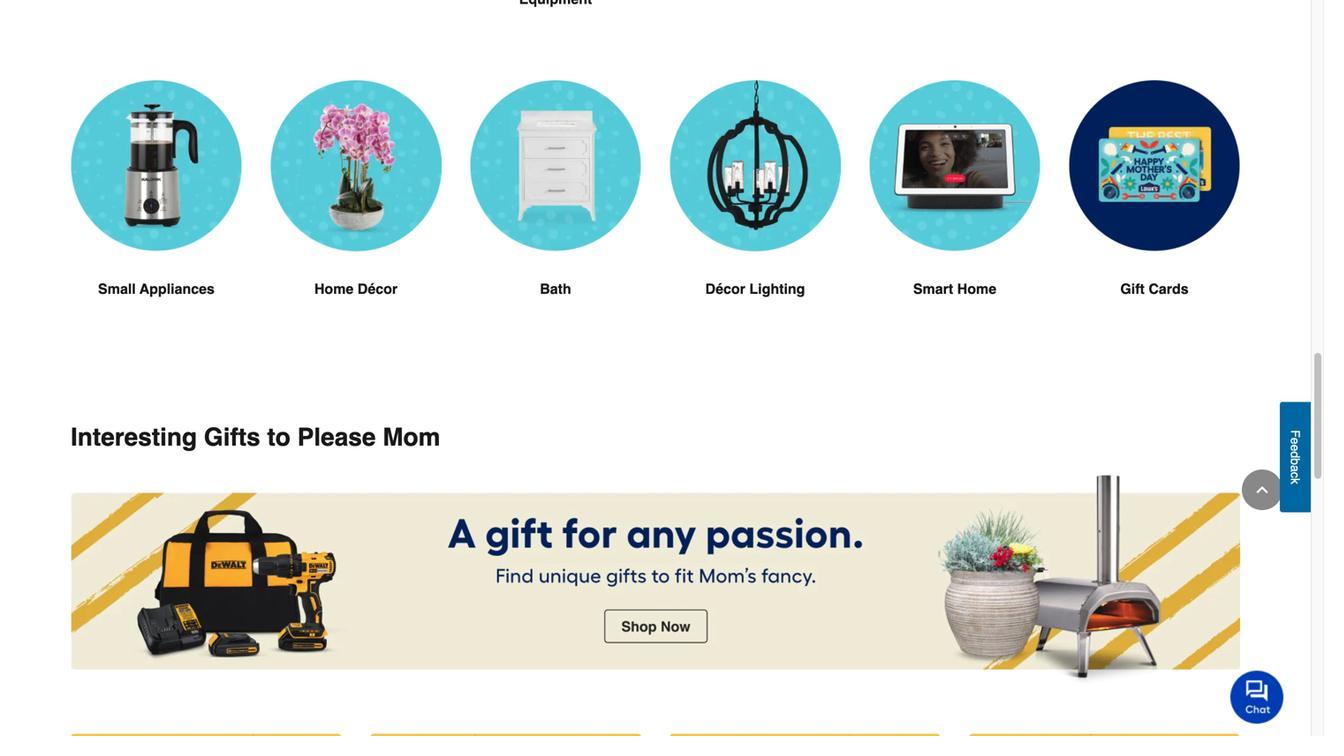 Task type: vqa. For each thing, say whether or not it's contained in the screenshot.
eligible
no



Task type: locate. For each thing, give the bounding box(es) containing it.
a white bath vanity with a 3-drawer front. image
[[470, 80, 641, 251]]

a kalorik stainless steel coffee maker. image
[[71, 80, 242, 251]]

please
[[297, 424, 376, 452]]

gift cards
[[1120, 281, 1189, 297]]

home
[[314, 281, 354, 297], [957, 281, 997, 297]]

cards
[[1149, 281, 1189, 297]]

save on gifts. image
[[969, 734, 1240, 737]]

1 décor from the left
[[358, 281, 398, 297]]

a 5-light black metal globe pendant light. image
[[670, 80, 841, 252]]

a gift for any passion. find unique gifts to fit mom's fancy. shop now. image
[[71, 473, 1240, 692]]

lighting
[[749, 281, 805, 297]]

a pink and white orchid in a white ceramic pot. image
[[270, 80, 442, 252]]

décor lighting
[[705, 281, 805, 297]]

appliances
[[139, 281, 215, 297]]

décor lighting link
[[670, 80, 841, 342]]

gifts
[[204, 424, 260, 452]]

mom
[[383, 424, 440, 452]]

a
[[1288, 465, 1303, 472]]

smart home
[[913, 281, 997, 297]]

f e e d b a c k
[[1288, 430, 1303, 485]]

e
[[1288, 438, 1303, 445], [1288, 445, 1303, 452]]

f e e d b a c k button
[[1280, 402, 1311, 513]]

e up b
[[1288, 445, 1303, 452]]

décor
[[358, 281, 398, 297], [705, 281, 746, 297]]

0 horizontal spatial home
[[314, 281, 354, 297]]

scroll to top element
[[1242, 470, 1283, 511]]

e up d
[[1288, 438, 1303, 445]]

1 horizontal spatial home
[[957, 281, 997, 297]]

1 horizontal spatial décor
[[705, 281, 746, 297]]

c
[[1288, 472, 1303, 478]]

small
[[98, 281, 136, 297]]

gifts under $25. image
[[71, 734, 342, 737]]

interesting
[[71, 424, 197, 452]]

0 horizontal spatial décor
[[358, 281, 398, 297]]

b
[[1288, 458, 1303, 465]]



Task type: describe. For each thing, give the bounding box(es) containing it.
k
[[1288, 478, 1303, 485]]

d
[[1288, 452, 1303, 458]]

small appliances
[[98, 281, 215, 297]]

2 décor from the left
[[705, 281, 746, 297]]

bath link
[[470, 80, 641, 342]]

gift cards link
[[1069, 80, 1240, 342]]

interesting gifts to please mom
[[71, 424, 440, 452]]

smart home link
[[869, 80, 1041, 342]]

gifts under $100. image
[[670, 734, 941, 737]]

home décor link
[[270, 80, 442, 342]]

2 e from the top
[[1288, 445, 1303, 452]]

small appliances link
[[71, 80, 242, 342]]

home décor
[[314, 281, 398, 297]]

a google nest video smart hub. image
[[869, 80, 1041, 251]]

1 e from the top
[[1288, 438, 1303, 445]]

f
[[1288, 430, 1303, 438]]

2 mother's day gift cards. image
[[1069, 80, 1240, 251]]

to
[[267, 424, 291, 452]]

bath
[[540, 281, 571, 297]]

gift
[[1120, 281, 1145, 297]]

chat invite button image
[[1231, 671, 1284, 724]]

gifts under $50. image
[[370, 734, 641, 737]]

chevron up image
[[1254, 481, 1271, 499]]

1 home from the left
[[314, 281, 354, 297]]

2 home from the left
[[957, 281, 997, 297]]

smart
[[913, 281, 953, 297]]



